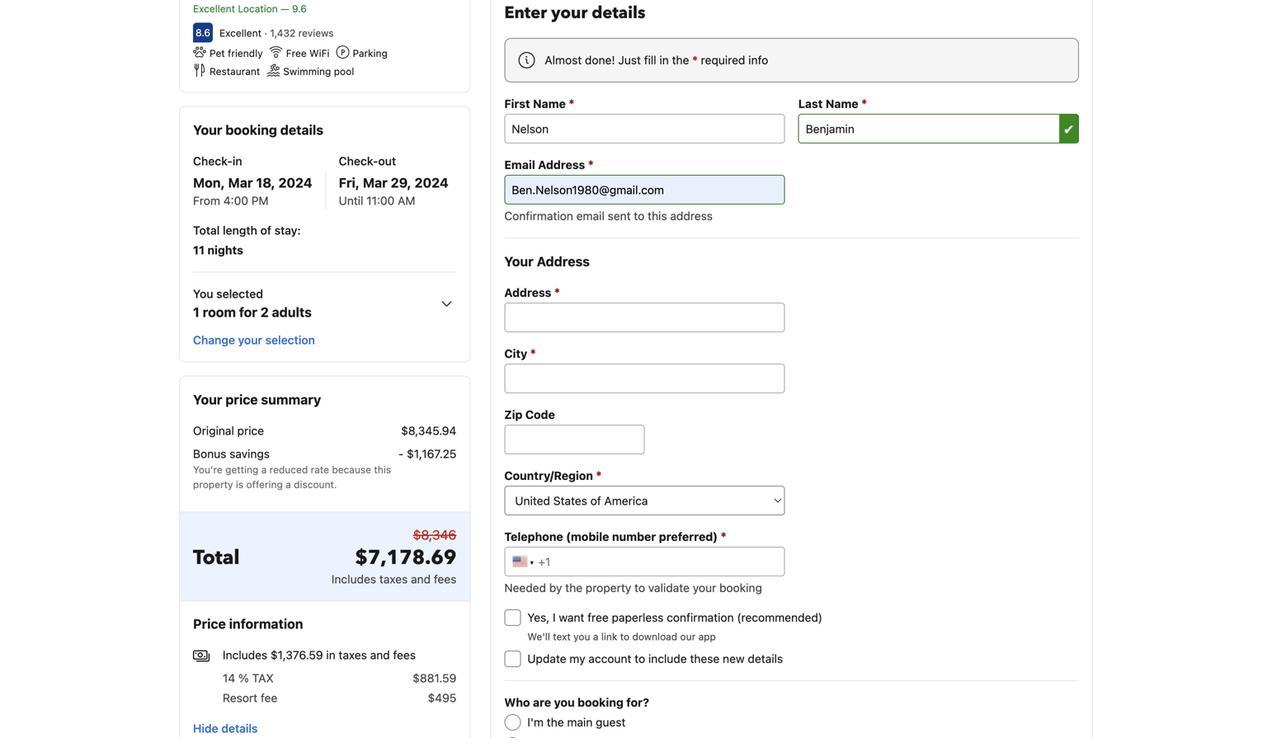 Task type: describe. For each thing, give the bounding box(es) containing it.
$1,376.59
[[271, 648, 323, 662]]

who are you booking for? i'm the main guest
[[504, 696, 649, 729]]

%
[[238, 671, 249, 685]]

required
[[701, 53, 745, 67]]

price
[[193, 616, 226, 632]]

address *
[[504, 285, 560, 300]]

link
[[601, 631, 618, 643]]

download
[[632, 631, 678, 643]]

rated excellent element
[[219, 27, 262, 39]]

your for your booking details
[[193, 122, 222, 138]]

you inside yes, i want free paperless confirmation (recommended) we'll text you a link to download our app
[[574, 631, 590, 643]]

update my account to include these new details
[[528, 652, 783, 666]]

your for enter
[[551, 2, 588, 24]]

original
[[193, 424, 234, 438]]

0 horizontal spatial and
[[370, 648, 390, 662]]

1 horizontal spatial the
[[565, 581, 583, 595]]

pet friendly
[[210, 47, 263, 59]]

$495
[[428, 691, 457, 705]]

we'll
[[528, 631, 550, 643]]

hide
[[193, 722, 218, 736]]

new
[[723, 652, 745, 666]]

friendly
[[228, 47, 263, 59]]

* down 'zip code' text field on the bottom
[[596, 468, 602, 483]]

1 vertical spatial fees
[[393, 648, 416, 662]]

$8,346 $7,178.69
[[355, 527, 457, 572]]

selection
[[265, 333, 315, 347]]

2024 for mon, mar 18, 2024
[[278, 175, 312, 190]]

length
[[223, 223, 257, 237]]

city
[[504, 347, 527, 361]]

1 vertical spatial taxes
[[339, 648, 367, 662]]

bonus
[[193, 447, 226, 461]]

price information
[[193, 616, 303, 632]]

price for your
[[225, 392, 258, 407]]

done!
[[585, 53, 615, 67]]

Double-check for typos text field
[[504, 175, 785, 205]]

address for your
[[537, 254, 590, 269]]

* right city
[[530, 346, 536, 361]]

who are you booking for? element
[[504, 695, 1079, 738]]

include
[[648, 652, 687, 666]]

email address *
[[504, 157, 594, 172]]

zip code
[[504, 408, 555, 422]]

pet
[[210, 47, 225, 59]]

telephone
[[504, 530, 563, 544]]

mar for 29,
[[363, 175, 388, 190]]

email
[[576, 209, 605, 223]]

$881.59
[[413, 671, 457, 685]]

stay:
[[275, 223, 301, 237]]

1 horizontal spatial taxes
[[379, 572, 408, 586]]

1 vertical spatial property
[[586, 581, 631, 595]]

reviews
[[298, 27, 334, 39]]

1 horizontal spatial a
[[286, 479, 291, 490]]

name for first name *
[[533, 97, 566, 111]]

* left required
[[692, 53, 698, 67]]

to inside yes, i want free paperless confirmation (recommended) we'll text you a link to download our app
[[620, 631, 630, 643]]

2
[[261, 304, 269, 320]]

your price summary
[[193, 392, 321, 407]]

$7,178.69
[[355, 544, 457, 572]]

you
[[193, 287, 213, 301]]

(mobile
[[566, 530, 609, 544]]

yes, i want free paperless confirmation (recommended) we'll text you a link to download our app
[[528, 611, 823, 643]]

price for original
[[237, 424, 264, 438]]

to down download on the bottom of the page
[[635, 652, 645, 666]]

hide details
[[193, 722, 258, 736]]

savings
[[230, 447, 270, 461]]

fill
[[644, 53, 656, 67]]

to right sent
[[634, 209, 645, 223]]

parking
[[353, 47, 388, 59]]

info
[[749, 53, 768, 67]]

0 vertical spatial and
[[411, 572, 431, 586]]

includes for includes taxes and fees
[[332, 572, 376, 586]]

for?
[[626, 696, 649, 710]]

account
[[589, 652, 632, 666]]

our
[[680, 631, 696, 643]]

adults
[[272, 304, 312, 320]]

address
[[670, 209, 713, 223]]

scored 8.6 element
[[193, 23, 213, 42]]

your for your price summary
[[193, 392, 222, 407]]

includes for includes $1,376.59 in taxes and fees
[[223, 648, 267, 662]]

9.6
[[292, 3, 307, 14]]

needed
[[504, 581, 546, 595]]

check- for mon,
[[193, 154, 233, 168]]

i
[[553, 611, 556, 625]]

fri,
[[339, 175, 360, 190]]

room
[[203, 304, 236, 320]]

name for last name *
[[826, 97, 859, 111]]

address inside address *
[[504, 286, 552, 300]]

you're
[[193, 464, 223, 476]]

out
[[378, 154, 396, 168]]

you inside who are you booking for? i'm the main guest
[[554, 696, 575, 710]]

main
[[567, 716, 593, 729]]

check-in mon, mar 18, 2024 from 4:00 pm
[[193, 154, 312, 207]]

yes,
[[528, 611, 550, 625]]

by
[[549, 581, 562, 595]]

your for your address
[[504, 254, 534, 269]]

first
[[504, 97, 530, 111]]

* right preferred)
[[721, 529, 727, 544]]

free wifi
[[286, 47, 330, 59]]

first name *
[[504, 96, 575, 111]]

tax
[[252, 671, 274, 685]]

confirmation email sent to this address
[[504, 209, 713, 223]]

excellent location — 9.6
[[193, 3, 307, 14]]

i'm
[[528, 716, 544, 729]]

summary
[[261, 392, 321, 407]]

free
[[588, 611, 609, 625]]

mon,
[[193, 175, 225, 190]]



Task type: locate. For each thing, give the bounding box(es) containing it.
None text field
[[798, 114, 1079, 144], [504, 303, 785, 333], [798, 114, 1079, 144], [504, 303, 785, 333]]

1
[[193, 304, 200, 320]]

check- up the mon,
[[193, 154, 233, 168]]

4:00 pm
[[223, 194, 269, 207]]

check- inside check-in mon, mar 18, 2024 from 4:00 pm
[[193, 154, 233, 168]]

1 vertical spatial includes
[[223, 648, 267, 662]]

0 horizontal spatial taxes
[[339, 648, 367, 662]]

name
[[533, 97, 566, 111], [826, 97, 859, 111]]

14
[[223, 671, 235, 685]]

the inside who are you booking for? i'm the main guest
[[547, 716, 564, 729]]

includes taxes and fees
[[332, 572, 457, 586]]

1 vertical spatial in
[[233, 154, 242, 168]]

includes down $7,178.69
[[332, 572, 376, 586]]

0 vertical spatial address
[[538, 158, 585, 172]]

1 vertical spatial address
[[537, 254, 590, 269]]

None text field
[[504, 114, 785, 144], [504, 364, 785, 394], [504, 114, 785, 144], [504, 364, 785, 394]]

address inside email address *
[[538, 158, 585, 172]]

your
[[193, 122, 222, 138], [504, 254, 534, 269], [193, 392, 222, 407]]

swimming
[[283, 65, 331, 77]]

includes up %
[[223, 648, 267, 662]]

rate
[[311, 464, 329, 476]]

code
[[525, 408, 555, 422]]

restaurant
[[210, 65, 260, 77]]

total for total
[[193, 544, 240, 572]]

1 horizontal spatial fees
[[434, 572, 457, 586]]

0 horizontal spatial a
[[261, 464, 267, 476]]

1 vertical spatial price
[[237, 424, 264, 438]]

total up price
[[193, 544, 240, 572]]

2 vertical spatial your
[[693, 581, 716, 595]]

$8,346
[[413, 527, 457, 543]]

total up 11
[[193, 223, 220, 237]]

fees down $7,178.69
[[434, 572, 457, 586]]

(recommended)
[[737, 611, 823, 625]]

a
[[261, 464, 267, 476], [286, 479, 291, 490], [593, 631, 599, 643]]

1 2024 from the left
[[278, 175, 312, 190]]

mar
[[228, 175, 253, 190], [363, 175, 388, 190]]

details inside button
[[221, 722, 258, 736]]

0 vertical spatial price
[[225, 392, 258, 407]]

this
[[648, 209, 667, 223], [374, 464, 391, 476]]

fees
[[434, 572, 457, 586], [393, 648, 416, 662]]

2 horizontal spatial a
[[593, 631, 599, 643]]

the right i'm
[[547, 716, 564, 729]]

1 horizontal spatial includes
[[332, 572, 376, 586]]

1 horizontal spatial and
[[411, 572, 431, 586]]

1 mar from the left
[[228, 175, 253, 190]]

details down 'resort'
[[221, 722, 258, 736]]

details down swimming
[[280, 122, 323, 138]]

selected
[[216, 287, 263, 301]]

2 name from the left
[[826, 97, 859, 111]]

booking up guest
[[578, 696, 624, 710]]

14 % tax
[[223, 671, 274, 685]]

text
[[553, 631, 571, 643]]

1 check- from the left
[[193, 154, 233, 168]]

0 vertical spatial you
[[574, 631, 590, 643]]

0 horizontal spatial booking
[[225, 122, 277, 138]]

name inside last name *
[[826, 97, 859, 111]]

mar up 11:00 am on the left of the page
[[363, 175, 388, 190]]

bonus savings you're getting a reduced rate because this property is offering a discount. - $1,167.25
[[193, 447, 457, 490]]

guest
[[596, 716, 626, 729]]

$8,345.94
[[401, 424, 457, 438]]

0 horizontal spatial name
[[533, 97, 566, 111]]

includes
[[332, 572, 376, 586], [223, 648, 267, 662]]

0 horizontal spatial 2024
[[278, 175, 312, 190]]

0 horizontal spatial check-
[[193, 154, 233, 168]]

1 horizontal spatial booking
[[578, 696, 624, 710]]

18,
[[256, 175, 275, 190]]

0 vertical spatial property
[[193, 479, 233, 490]]

is
[[236, 479, 244, 490]]

1 vertical spatial excellent
[[219, 27, 262, 39]]

excellent up pet friendly
[[219, 27, 262, 39]]

mar inside check-out fri, mar 29, 2024 until 11:00 am
[[363, 175, 388, 190]]

2 check- from the left
[[339, 154, 378, 168]]

taxes down $7,178.69
[[379, 572, 408, 586]]

2 mar from the left
[[363, 175, 388, 190]]

to right link
[[620, 631, 630, 643]]

* down almost
[[569, 96, 575, 111]]

the right by
[[565, 581, 583, 595]]

2 vertical spatial your
[[193, 392, 222, 407]]

zip
[[504, 408, 523, 422]]

to down +1 text box
[[635, 581, 645, 595]]

property inside bonus savings you're getting a reduced rate because this property is offering a discount. - $1,167.25
[[193, 479, 233, 490]]

2 vertical spatial in
[[326, 648, 336, 662]]

your right enter at the top of page
[[551, 2, 588, 24]]

0 horizontal spatial this
[[374, 464, 391, 476]]

2 horizontal spatial booking
[[720, 581, 762, 595]]

excellent for excellent location — 9.6
[[193, 3, 235, 14]]

getting
[[225, 464, 259, 476]]

check- inside check-out fri, mar 29, 2024 until 11:00 am
[[339, 154, 378, 168]]

confirmation
[[667, 611, 734, 625]]

0 vertical spatial total
[[193, 223, 220, 237]]

you
[[574, 631, 590, 643], [554, 696, 575, 710]]

update
[[528, 652, 567, 666]]

-
[[398, 447, 404, 461]]

address down your address
[[504, 286, 552, 300]]

your booking details
[[193, 122, 323, 138]]

0 horizontal spatial your
[[238, 333, 262, 347]]

excellent for excellent · 1,432 reviews
[[219, 27, 262, 39]]

0 vertical spatial excellent
[[193, 3, 235, 14]]

includes $1,376.59 in taxes and fees
[[223, 648, 416, 662]]

1 horizontal spatial mar
[[363, 175, 388, 190]]

1 horizontal spatial check-
[[339, 154, 378, 168]]

name right first
[[533, 97, 566, 111]]

and down $7,178.69
[[411, 572, 431, 586]]

you right are
[[554, 696, 575, 710]]

0 vertical spatial includes
[[332, 572, 376, 586]]

details right new
[[748, 652, 783, 666]]

2 horizontal spatial your
[[693, 581, 716, 595]]

your up original
[[193, 392, 222, 407]]

a inside yes, i want free paperless confirmation (recommended) we'll text you a link to download our app
[[593, 631, 599, 643]]

enter your details
[[504, 2, 646, 24]]

2024 right 29,
[[415, 175, 449, 190]]

your address
[[504, 254, 590, 269]]

in inside check-in mon, mar 18, 2024 from 4:00 pm
[[233, 154, 242, 168]]

these
[[690, 652, 720, 666]]

2024 inside check-out fri, mar 29, 2024 until 11:00 am
[[415, 175, 449, 190]]

country/region *
[[504, 468, 602, 483]]

11:00 am
[[367, 194, 415, 207]]

Zip Code text field
[[504, 425, 645, 455]]

* up email
[[588, 157, 594, 172]]

your up the mon,
[[193, 122, 222, 138]]

check- up fri,
[[339, 154, 378, 168]]

your inside "change your selection" link
[[238, 333, 262, 347]]

1 horizontal spatial 2024
[[415, 175, 449, 190]]

excellent
[[193, 3, 235, 14], [219, 27, 262, 39]]

check-out fri, mar 29, 2024 until 11:00 am
[[339, 154, 449, 207]]

a left link
[[593, 631, 599, 643]]

0 vertical spatial this
[[648, 209, 667, 223]]

2024 right '18,'
[[278, 175, 312, 190]]

city *
[[504, 346, 536, 361]]

fees up $881.59
[[393, 648, 416, 662]]

1 vertical spatial this
[[374, 464, 391, 476]]

mar up 4:00 pm
[[228, 175, 253, 190]]

offering
[[246, 479, 283, 490]]

2 vertical spatial the
[[547, 716, 564, 729]]

your up confirmation
[[693, 581, 716, 595]]

booking inside who are you booking for? i'm the main guest
[[578, 696, 624, 710]]

and down includes taxes and fees
[[370, 648, 390, 662]]

to
[[634, 209, 645, 223], [635, 581, 645, 595], [620, 631, 630, 643], [635, 652, 645, 666]]

check- for fri,
[[339, 154, 378, 168]]

0 horizontal spatial property
[[193, 479, 233, 490]]

resort
[[223, 691, 258, 705]]

in down "your booking details"
[[233, 154, 242, 168]]

original price
[[193, 424, 264, 438]]

telephone (mobile number preferred) *
[[504, 529, 727, 544]]

2 vertical spatial a
[[593, 631, 599, 643]]

1 vertical spatial and
[[370, 648, 390, 662]]

mar for 18,
[[228, 175, 253, 190]]

booking
[[225, 122, 277, 138], [720, 581, 762, 595], [578, 696, 624, 710]]

paperless
[[612, 611, 664, 625]]

2 horizontal spatial in
[[660, 53, 669, 67]]

0 horizontal spatial mar
[[228, 175, 253, 190]]

1 horizontal spatial this
[[648, 209, 667, 223]]

fee
[[261, 691, 277, 705]]

—
[[281, 3, 289, 14]]

0 vertical spatial your
[[551, 2, 588, 24]]

this right because
[[374, 464, 391, 476]]

property
[[193, 479, 233, 490], [586, 581, 631, 595]]

almost
[[545, 53, 582, 67]]

1 horizontal spatial your
[[551, 2, 588, 24]]

nights
[[207, 243, 243, 257]]

number
[[612, 530, 656, 544]]

in right $1,376.59
[[326, 648, 336, 662]]

2 horizontal spatial the
[[672, 53, 689, 67]]

0 vertical spatial taxes
[[379, 572, 408, 586]]

1 vertical spatial booking
[[720, 581, 762, 595]]

1 vertical spatial the
[[565, 581, 583, 595]]

* right last
[[861, 96, 867, 111]]

price up savings
[[237, 424, 264, 438]]

until
[[339, 194, 363, 207]]

your
[[551, 2, 588, 24], [238, 333, 262, 347], [693, 581, 716, 595]]

this inside bonus savings you're getting a reduced rate because this property is offering a discount. - $1,167.25
[[374, 464, 391, 476]]

1 name from the left
[[533, 97, 566, 111]]

0 horizontal spatial the
[[547, 716, 564, 729]]

your down for
[[238, 333, 262, 347]]

property down you're
[[193, 479, 233, 490]]

check-
[[193, 154, 233, 168], [339, 154, 378, 168]]

sent
[[608, 209, 631, 223]]

booking up check-in mon, mar 18, 2024 from 4:00 pm at the top left
[[225, 122, 277, 138]]

2024 inside check-in mon, mar 18, 2024 from 4:00 pm
[[278, 175, 312, 190]]

0 horizontal spatial in
[[233, 154, 242, 168]]

1 vertical spatial your
[[504, 254, 534, 269]]

excellent up scored 8.6 element
[[193, 3, 235, 14]]

needed by the property to validate your booking
[[504, 581, 762, 595]]

address right email
[[538, 158, 585, 172]]

1 horizontal spatial property
[[586, 581, 631, 595]]

property up 'free'
[[586, 581, 631, 595]]

1 vertical spatial a
[[286, 479, 291, 490]]

11
[[193, 243, 205, 257]]

address for email
[[538, 158, 585, 172]]

a down reduced
[[286, 479, 291, 490]]

0 vertical spatial the
[[672, 53, 689, 67]]

email
[[504, 158, 535, 172]]

1 vertical spatial your
[[238, 333, 262, 347]]

details up just
[[592, 2, 646, 24]]

just
[[618, 53, 641, 67]]

0 vertical spatial fees
[[434, 572, 457, 586]]

this down double-check for typos text field
[[648, 209, 667, 223]]

0 horizontal spatial includes
[[223, 648, 267, 662]]

total for total length of stay: 11 nights
[[193, 223, 220, 237]]

address up address *
[[537, 254, 590, 269]]

name inside first name *
[[533, 97, 566, 111]]

booking up (recommended)
[[720, 581, 762, 595]]

1 total from the top
[[193, 223, 220, 237]]

2 total from the top
[[193, 544, 240, 572]]

app
[[698, 631, 716, 643]]

1 horizontal spatial name
[[826, 97, 859, 111]]

change your selection
[[193, 333, 315, 347]]

0 vertical spatial your
[[193, 122, 222, 138]]

because
[[332, 464, 371, 476]]

2 vertical spatial address
[[504, 286, 552, 300]]

2 vertical spatial booking
[[578, 696, 624, 710]]

in right "fill"
[[660, 53, 669, 67]]

the right "fill"
[[672, 53, 689, 67]]

price up original price
[[225, 392, 258, 407]]

+1 text field
[[504, 547, 785, 577]]

2 2024 from the left
[[415, 175, 449, 190]]

0 vertical spatial booking
[[225, 122, 277, 138]]

your up address *
[[504, 254, 534, 269]]

location
[[238, 3, 278, 14]]

0 horizontal spatial fees
[[393, 648, 416, 662]]

29,
[[391, 175, 411, 190]]

0 vertical spatial a
[[261, 464, 267, 476]]

2024 for fri, mar 29, 2024
[[415, 175, 449, 190]]

1 vertical spatial you
[[554, 696, 575, 710]]

taxes right $1,376.59
[[339, 648, 367, 662]]

* down your address
[[554, 285, 560, 300]]

name right last
[[826, 97, 859, 111]]

total inside 'total length of stay: 11 nights'
[[193, 223, 220, 237]]

confirmation
[[504, 209, 573, 223]]

1 horizontal spatial in
[[326, 648, 336, 662]]

you right text
[[574, 631, 590, 643]]

wifi
[[309, 47, 330, 59]]

your for change
[[238, 333, 262, 347]]

a up 'offering'
[[261, 464, 267, 476]]

1 vertical spatial total
[[193, 544, 240, 572]]

mar inside check-in mon, mar 18, 2024 from 4:00 pm
[[228, 175, 253, 190]]

0 vertical spatial in
[[660, 53, 669, 67]]

reduced
[[270, 464, 308, 476]]

total length of stay: 11 nights
[[193, 223, 301, 257]]



Task type: vqa. For each thing, say whether or not it's contained in the screenshot.
Code
yes



